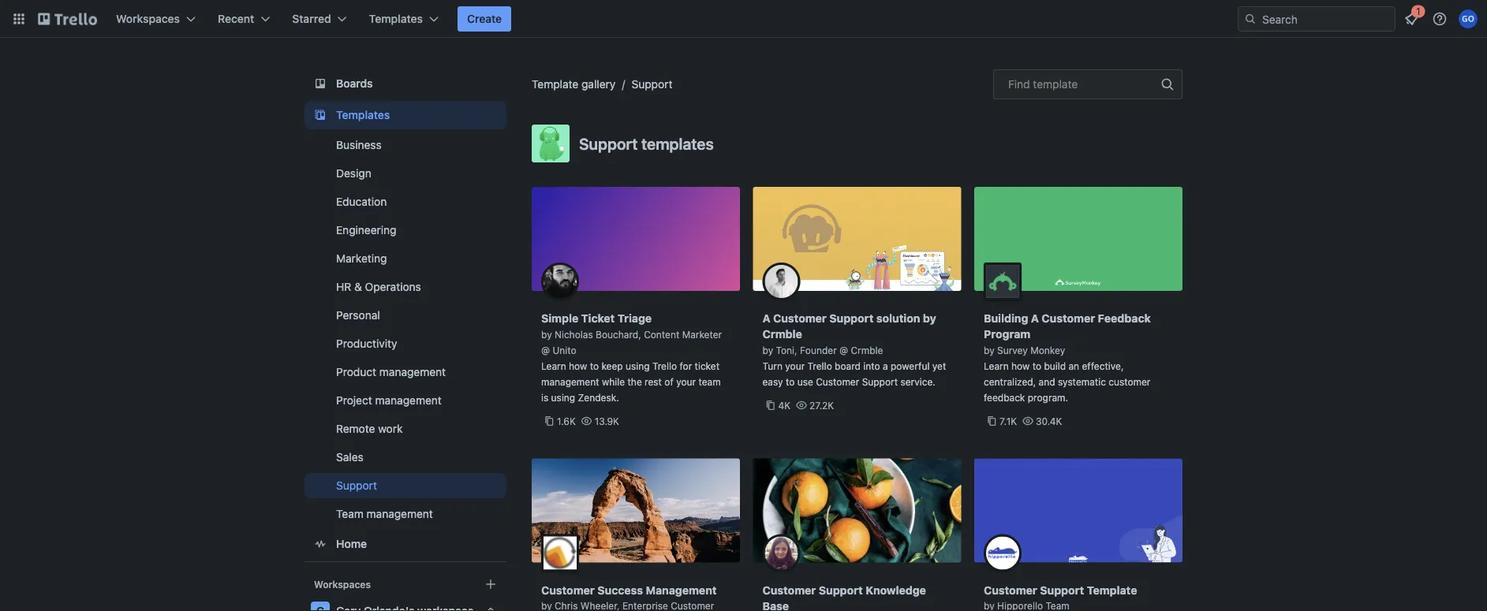 Task type: locate. For each thing, give the bounding box(es) containing it.
1 how from the left
[[569, 361, 587, 372]]

support inside customer support knowledge base
[[819, 584, 863, 597]]

trello up of
[[653, 361, 677, 372]]

2 trello from the left
[[808, 361, 832, 372]]

1 vertical spatial crmble
[[851, 345, 883, 356]]

0 horizontal spatial template
[[532, 78, 579, 91]]

marketer
[[682, 329, 722, 340]]

0 horizontal spatial to
[[590, 361, 599, 372]]

your down toni,
[[785, 361, 805, 372]]

a down toni, founder @ crmble icon
[[763, 312, 771, 325]]

1 @ from the left
[[541, 345, 550, 356]]

1 vertical spatial using
[[551, 392, 575, 403]]

customer inside building a customer feedback program by survey monkey learn how to build an effective, centralized, and systematic customer feedback program.
[[1042, 312, 1095, 325]]

0 horizontal spatial workspaces
[[116, 12, 180, 25]]

4k
[[778, 400, 791, 411]]

operations
[[365, 281, 421, 294]]

crmble up into
[[851, 345, 883, 356]]

home image
[[311, 535, 330, 554]]

template
[[532, 78, 579, 91], [1087, 584, 1137, 597]]

use
[[798, 376, 813, 387]]

program.
[[1028, 392, 1068, 403]]

management up home link
[[367, 508, 433, 521]]

a right building
[[1031, 312, 1039, 325]]

is
[[541, 392, 549, 403]]

rest
[[645, 376, 662, 387]]

1 horizontal spatial learn
[[984, 361, 1009, 372]]

search image
[[1244, 13, 1257, 25]]

into
[[864, 361, 880, 372]]

1 horizontal spatial support link
[[632, 78, 673, 91]]

30.4k
[[1036, 416, 1062, 427]]

crmble up toni,
[[763, 328, 802, 341]]

easy
[[763, 376, 783, 387]]

0 vertical spatial workspaces
[[116, 12, 180, 25]]

ticket
[[695, 361, 720, 372]]

to left "build"
[[1033, 361, 1042, 372]]

a
[[883, 361, 888, 372]]

of
[[665, 376, 674, 387]]

1 horizontal spatial template
[[1087, 584, 1137, 597]]

2 a from the left
[[1031, 312, 1039, 325]]

workspaces
[[116, 12, 180, 25], [314, 579, 371, 590]]

management down productivity link
[[379, 366, 446, 379]]

1 horizontal spatial workspaces
[[314, 579, 371, 590]]

management inside simple ticket triage by nicholas bouchard, content marketer @ unito learn how to keep using trello for ticket management while the rest of your team is using zendesk.
[[541, 376, 599, 387]]

by up turn
[[763, 345, 773, 356]]

while
[[602, 376, 625, 387]]

1 horizontal spatial @
[[840, 345, 848, 356]]

remote
[[336, 423, 375, 436]]

management
[[379, 366, 446, 379], [541, 376, 599, 387], [375, 394, 442, 407], [367, 508, 433, 521]]

systematic
[[1058, 376, 1106, 387]]

crmble
[[763, 328, 802, 341], [851, 345, 883, 356]]

by right solution at the right bottom of the page
[[923, 312, 936, 325]]

to left keep
[[590, 361, 599, 372]]

2 horizontal spatial to
[[1033, 361, 1042, 372]]

0 horizontal spatial support link
[[305, 473, 507, 499]]

your
[[785, 361, 805, 372], [676, 376, 696, 387]]

create
[[467, 12, 502, 25]]

1 vertical spatial templates
[[336, 108, 390, 122]]

customer up base
[[763, 584, 816, 597]]

0 horizontal spatial learn
[[541, 361, 566, 372]]

0 horizontal spatial crmble
[[763, 328, 802, 341]]

management for project management
[[375, 394, 442, 407]]

board
[[835, 361, 861, 372]]

template board image
[[311, 106, 330, 125]]

by left survey
[[984, 345, 995, 356]]

by
[[923, 312, 936, 325], [541, 329, 552, 340], [763, 345, 773, 356], [984, 345, 995, 356]]

customer support knowledge base
[[763, 584, 926, 612]]

@ left unito
[[541, 345, 550, 356]]

how inside building a customer feedback program by survey monkey learn how to build an effective, centralized, and systematic customer feedback program.
[[1012, 361, 1030, 372]]

to inside simple ticket triage by nicholas bouchard, content marketer @ unito learn how to keep using trello for ticket management while the rest of your team is using zendesk.
[[590, 361, 599, 372]]

support templates
[[579, 134, 714, 153]]

triage
[[618, 312, 652, 325]]

learn up centralized,
[[984, 361, 1009, 372]]

building a customer feedback program by survey monkey learn how to build an effective, centralized, and systematic customer feedback program.
[[984, 312, 1151, 403]]

learn inside building a customer feedback program by survey monkey learn how to build an effective, centralized, and systematic customer feedback program.
[[984, 361, 1009, 372]]

0 vertical spatial crmble
[[763, 328, 802, 341]]

templates link
[[305, 101, 507, 129]]

how inside simple ticket triage by nicholas bouchard, content marketer @ unito learn how to keep using trello for ticket management while the rest of your team is using zendesk.
[[569, 361, 587, 372]]

a inside a customer support solution by crmble by toni, founder @ crmble turn your trello board into a powerful yet easy to use customer support service.
[[763, 312, 771, 325]]

Search field
[[1257, 7, 1395, 31]]

success
[[598, 584, 643, 597]]

for
[[680, 361, 692, 372]]

Find template field
[[993, 69, 1183, 99]]

1 vertical spatial workspaces
[[314, 579, 371, 590]]

1 horizontal spatial a
[[1031, 312, 1039, 325]]

workspaces button
[[107, 6, 205, 32]]

marketing
[[336, 252, 387, 265]]

back to home image
[[38, 6, 97, 32]]

management down product management link
[[375, 394, 442, 407]]

management for product management
[[379, 366, 446, 379]]

support link down "sales" link
[[305, 473, 507, 499]]

by down simple
[[541, 329, 552, 340]]

0 horizontal spatial your
[[676, 376, 696, 387]]

support link
[[632, 78, 673, 91], [305, 473, 507, 499]]

open information menu image
[[1432, 11, 1448, 27]]

0 horizontal spatial trello
[[653, 361, 677, 372]]

customer up toni,
[[773, 312, 827, 325]]

@ up board
[[840, 345, 848, 356]]

trello down founder
[[808, 361, 832, 372]]

find template
[[1008, 78, 1078, 91]]

2 @ from the left
[[840, 345, 848, 356]]

customer support template link
[[974, 459, 1183, 612]]

support icon image
[[532, 125, 570, 163]]

learn inside simple ticket triage by nicholas bouchard, content marketer @ unito learn how to keep using trello for ticket management while the rest of your team is using zendesk.
[[541, 361, 566, 372]]

0 vertical spatial your
[[785, 361, 805, 372]]

0 horizontal spatial @
[[541, 345, 550, 356]]

1 learn from the left
[[541, 361, 566, 372]]

using up the
[[626, 361, 650, 372]]

to left "use"
[[786, 376, 795, 387]]

learn
[[541, 361, 566, 372], [984, 361, 1009, 372]]

0 vertical spatial templates
[[369, 12, 423, 25]]

a
[[763, 312, 771, 325], [1031, 312, 1039, 325]]

gary orlando (garyorlando) image
[[1459, 9, 1478, 28]]

your down 'for'
[[676, 376, 696, 387]]

0 vertical spatial using
[[626, 361, 650, 372]]

customer up monkey at the bottom
[[1042, 312, 1095, 325]]

1 horizontal spatial how
[[1012, 361, 1030, 372]]

learn down unito
[[541, 361, 566, 372]]

1 horizontal spatial to
[[786, 376, 795, 387]]

using
[[626, 361, 650, 372], [551, 392, 575, 403]]

customer down chris wheeler, enterprise customer success manager @ iterable image on the left
[[541, 584, 595, 597]]

create button
[[458, 6, 511, 32]]

1 horizontal spatial crmble
[[851, 345, 883, 356]]

0 vertical spatial support link
[[632, 78, 673, 91]]

support link right gallery
[[632, 78, 673, 91]]

templates up boards 'link'
[[369, 12, 423, 25]]

engineering link
[[305, 218, 507, 243]]

templates
[[369, 12, 423, 25], [336, 108, 390, 122]]

0 horizontal spatial how
[[569, 361, 587, 372]]

trello
[[653, 361, 677, 372], [808, 361, 832, 372]]

templates button
[[360, 6, 448, 32]]

how down unito
[[569, 361, 587, 372]]

product
[[336, 366, 376, 379]]

management for team management
[[367, 508, 433, 521]]

hr & operations
[[336, 281, 421, 294]]

1 vertical spatial your
[[676, 376, 696, 387]]

templates
[[642, 134, 714, 153]]

using right is
[[551, 392, 575, 403]]

starred
[[292, 12, 331, 25]]

template gallery link
[[532, 78, 616, 91]]

boards link
[[305, 69, 507, 98]]

productivity
[[336, 337, 397, 350]]

customer success management link
[[532, 459, 740, 612]]

customer success management
[[541, 584, 717, 597]]

management up is
[[541, 376, 599, 387]]

founder
[[800, 345, 837, 356]]

0 horizontal spatial a
[[763, 312, 771, 325]]

templates up the business at the top left of the page
[[336, 108, 390, 122]]

1 a from the left
[[763, 312, 771, 325]]

1.6k
[[557, 416, 576, 427]]

2 learn from the left
[[984, 361, 1009, 372]]

2 how from the left
[[1012, 361, 1030, 372]]

powerful
[[891, 361, 930, 372]]

how down survey
[[1012, 361, 1030, 372]]

1 horizontal spatial your
[[785, 361, 805, 372]]

nicholas bouchard, content marketer @ unito image
[[541, 263, 579, 301]]

@
[[541, 345, 550, 356], [840, 345, 848, 356]]

1 trello from the left
[[653, 361, 677, 372]]

management
[[646, 584, 717, 597]]

1 horizontal spatial trello
[[808, 361, 832, 372]]



Task type: vqa. For each thing, say whether or not it's contained in the screenshot.
Home
yes



Task type: describe. For each thing, give the bounding box(es) containing it.
personal
[[336, 309, 380, 322]]

marketing link
[[305, 246, 507, 271]]

team management link
[[305, 502, 507, 527]]

sales
[[336, 451, 364, 464]]

monkey
[[1031, 345, 1065, 356]]

remote work
[[336, 423, 403, 436]]

business
[[336, 138, 382, 151]]

customer
[[1109, 376, 1151, 387]]

service.
[[901, 376, 936, 387]]

customer support template
[[984, 584, 1137, 597]]

simple
[[541, 312, 579, 325]]

create a workspace image
[[481, 575, 500, 594]]

education link
[[305, 189, 507, 215]]

customer down board
[[816, 376, 859, 387]]

toni,
[[776, 345, 797, 356]]

hipporello team image
[[984, 535, 1022, 572]]

@ inside simple ticket triage by nicholas bouchard, content marketer @ unito learn how to keep using trello for ticket management while the rest of your team is using zendesk.
[[541, 345, 550, 356]]

your inside simple ticket triage by nicholas bouchard, content marketer @ unito learn how to keep using trello for ticket management while the rest of your team is using zendesk.
[[676, 376, 696, 387]]

yet
[[933, 361, 946, 372]]

gallery
[[582, 78, 616, 91]]

effective,
[[1082, 361, 1124, 372]]

home link
[[305, 530, 507, 559]]

survey monkey image
[[984, 263, 1022, 301]]

0 horizontal spatial using
[[551, 392, 575, 403]]

by inside simple ticket triage by nicholas bouchard, content marketer @ unito learn how to keep using trello for ticket management while the rest of your team is using zendesk.
[[541, 329, 552, 340]]

trello inside simple ticket triage by nicholas bouchard, content marketer @ unito learn how to keep using trello for ticket management while the rest of your team is using zendesk.
[[653, 361, 677, 372]]

a inside building a customer feedback program by survey monkey learn how to build an effective, centralized, and systematic customer feedback program.
[[1031, 312, 1039, 325]]

education
[[336, 195, 387, 208]]

design
[[336, 167, 371, 180]]

project management link
[[305, 388, 507, 413]]

1 horizontal spatial using
[[626, 361, 650, 372]]

unito
[[553, 345, 576, 356]]

a customer support solution by crmble by toni, founder @ crmble turn your trello board into a powerful yet easy to use customer support service.
[[763, 312, 946, 387]]

@ inside a customer support solution by crmble by toni, founder @ crmble turn your trello board into a powerful yet easy to use customer support service.
[[840, 345, 848, 356]]

zendesk.
[[578, 392, 619, 403]]

an
[[1069, 361, 1080, 372]]

1 vertical spatial template
[[1087, 584, 1137, 597]]

feedback
[[1098, 312, 1151, 325]]

hr
[[336, 281, 351, 294]]

product management link
[[305, 360, 507, 385]]

personal link
[[305, 303, 507, 328]]

team
[[699, 376, 721, 387]]

lana panchuk, marketing manager @ futura genetics image
[[763, 535, 800, 572]]

product management
[[336, 366, 446, 379]]

boards
[[336, 77, 373, 90]]

business link
[[305, 133, 507, 158]]

sales link
[[305, 445, 507, 470]]

program
[[984, 328, 1031, 341]]

content
[[644, 329, 680, 340]]

0 vertical spatial template
[[532, 78, 579, 91]]

1 notification image
[[1402, 9, 1421, 28]]

engineering
[[336, 224, 397, 237]]

remote work link
[[305, 417, 507, 442]]

recent
[[218, 12, 254, 25]]

team
[[336, 508, 364, 521]]

&
[[354, 281, 362, 294]]

home
[[336, 538, 367, 551]]

team management
[[336, 508, 433, 521]]

solution
[[876, 312, 920, 325]]

templates inside dropdown button
[[369, 12, 423, 25]]

starred button
[[283, 6, 356, 32]]

survey
[[997, 345, 1028, 356]]

bouchard,
[[596, 329, 641, 340]]

turn
[[763, 361, 783, 372]]

build
[[1044, 361, 1066, 372]]

ticket
[[581, 312, 615, 325]]

keep
[[602, 361, 623, 372]]

toni, founder @ crmble image
[[763, 263, 800, 301]]

13.9k
[[595, 416, 619, 427]]

project
[[336, 394, 372, 407]]

productivity link
[[305, 331, 507, 357]]

the
[[628, 376, 642, 387]]

customer down the hipporello team icon
[[984, 584, 1037, 597]]

workspaces inside popup button
[[116, 12, 180, 25]]

to inside a customer support solution by crmble by toni, founder @ crmble turn your trello board into a powerful yet easy to use customer support service.
[[786, 376, 795, 387]]

customer inside customer support knowledge base
[[763, 584, 816, 597]]

7.1k
[[1000, 416, 1017, 427]]

project management
[[336, 394, 442, 407]]

centralized,
[[984, 376, 1036, 387]]

template
[[1033, 78, 1078, 91]]

template gallery
[[532, 78, 616, 91]]

to inside building a customer feedback program by survey monkey learn how to build an effective, centralized, and systematic customer feedback program.
[[1033, 361, 1042, 372]]

nicholas
[[555, 329, 593, 340]]

trello inside a customer support solution by crmble by toni, founder @ crmble turn your trello board into a powerful yet easy to use customer support service.
[[808, 361, 832, 372]]

feedback
[[984, 392, 1025, 403]]

base
[[763, 600, 789, 612]]

primary element
[[0, 0, 1487, 38]]

knowledge
[[866, 584, 926, 597]]

recent button
[[208, 6, 280, 32]]

board image
[[311, 74, 330, 93]]

1 vertical spatial support link
[[305, 473, 507, 499]]

chris wheeler, enterprise customer success manager @ iterable image
[[541, 535, 579, 572]]

simple ticket triage by nicholas bouchard, content marketer @ unito learn how to keep using trello for ticket management while the rest of your team is using zendesk.
[[541, 312, 722, 403]]

27.2k
[[810, 400, 834, 411]]

design link
[[305, 161, 507, 186]]

by inside building a customer feedback program by survey monkey learn how to build an effective, centralized, and systematic customer feedback program.
[[984, 345, 995, 356]]

find
[[1008, 78, 1030, 91]]

your inside a customer support solution by crmble by toni, founder @ crmble turn your trello board into a powerful yet easy to use customer support service.
[[785, 361, 805, 372]]



